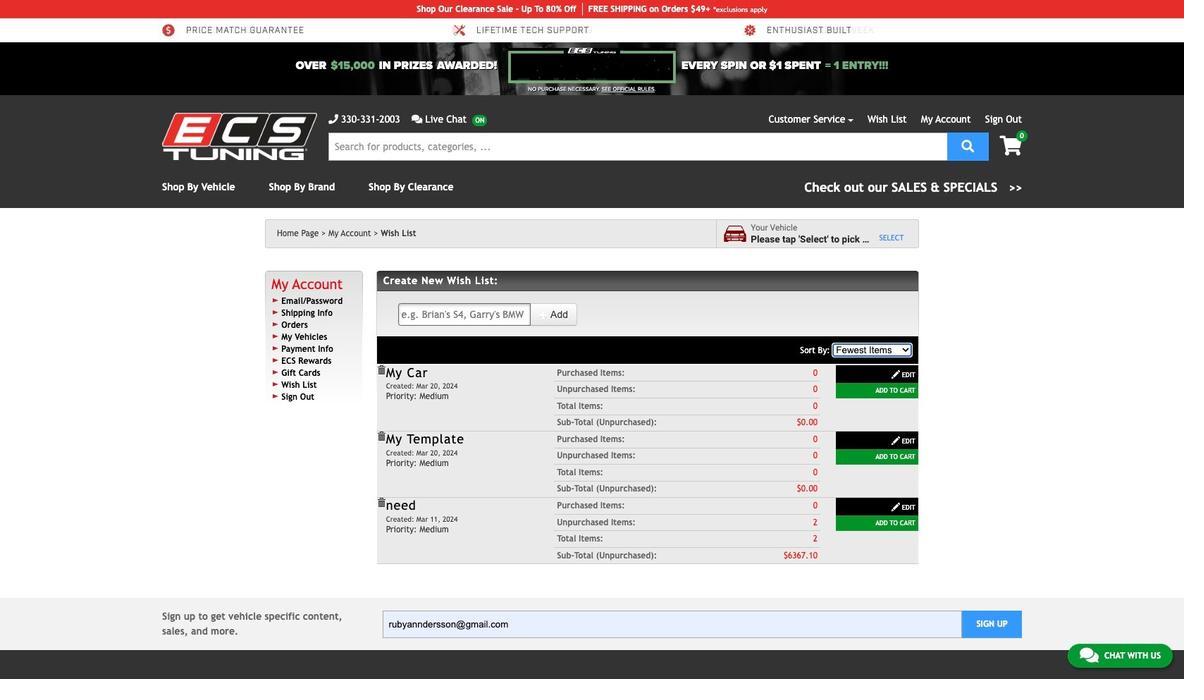 Task type: locate. For each thing, give the bounding box(es) containing it.
ecs tuning image
[[162, 113, 317, 160]]

0 vertical spatial delete image
[[376, 432, 386, 442]]

ecs tuning 'spin to win' contest logo image
[[508, 48, 676, 83]]

2 vertical spatial white image
[[891, 436, 901, 446]]

white image
[[891, 502, 901, 512]]

2 delete image from the top
[[376, 498, 386, 508]]

phone image
[[329, 114, 339, 124]]

white image
[[539, 310, 549, 320], [891, 370, 901, 379], [891, 436, 901, 446]]

search image
[[962, 139, 975, 152]]

1 vertical spatial white image
[[891, 370, 901, 379]]

Search text field
[[329, 133, 948, 161]]

delete image
[[376, 432, 386, 442], [376, 498, 386, 508]]

1 vertical spatial delete image
[[376, 498, 386, 508]]



Task type: vqa. For each thing, say whether or not it's contained in the screenshot.
search Image in the top of the page
yes



Task type: describe. For each thing, give the bounding box(es) containing it.
delete image
[[376, 365, 386, 375]]

shopping cart image
[[1000, 136, 1023, 156]]

0 vertical spatial white image
[[539, 310, 549, 320]]

comments image
[[412, 114, 423, 124]]

Email email field
[[383, 611, 963, 638]]

e.g. Brian's S4, Garry's BMW E92...etc text field
[[398, 303, 531, 326]]

white image for delete icon
[[891, 370, 901, 379]]

1 delete image from the top
[[376, 432, 386, 442]]

white image for second delete image from the bottom of the page
[[891, 436, 901, 446]]



